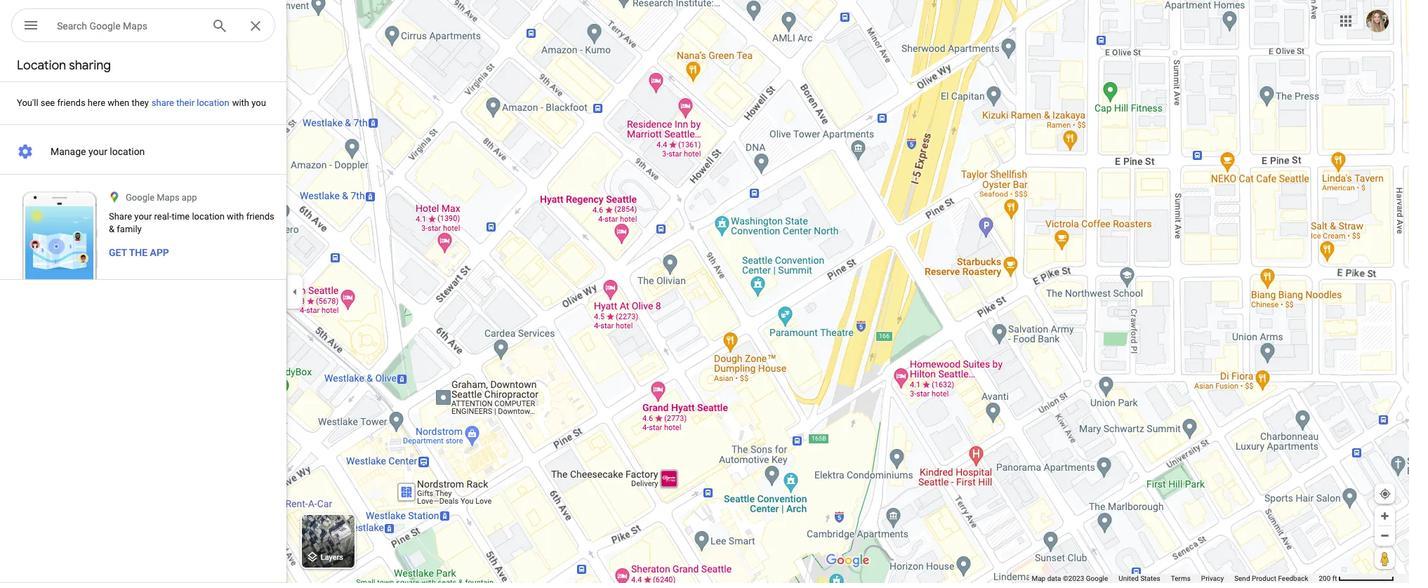 Task type: vqa. For each thing, say whether or not it's contained in the screenshot.
the leftmost friends
yes



Task type: describe. For each thing, give the bounding box(es) containing it.
share
[[109, 211, 132, 222]]

your for location
[[88, 146, 107, 157]]

search google maps
[[57, 20, 147, 32]]

manage
[[51, 146, 86, 157]]

their
[[176, 98, 195, 108]]

friends inside share your real-time location with friends & family
[[246, 211, 274, 222]]

product
[[1252, 575, 1276, 583]]

app for get the app
[[150, 247, 169, 258]]

google maps element
[[0, 0, 1409, 583]]

data
[[1047, 575, 1061, 583]]

maps inside location sharing main content
[[157, 192, 180, 203]]

200 ft button
[[1319, 575, 1394, 583]]

google inside search google maps field
[[89, 20, 121, 32]]

google account: michelle dermenjian  
(michelle.dermenjian@adept.ai) image
[[1366, 10, 1389, 32]]

family
[[117, 224, 142, 235]]

manage your location link
[[0, 138, 286, 166]]

200
[[1319, 575, 1331, 583]]

your for real-
[[134, 211, 152, 222]]

the
[[129, 247, 148, 258]]

feedback
[[1278, 575, 1308, 583]]

location inside share your real-time location with friends & family
[[192, 211, 225, 222]]

location
[[17, 58, 66, 74]]

with inside share your real-time location with friends & family
[[227, 211, 244, 222]]

app for google maps app
[[182, 192, 197, 203]]

footer inside google maps element
[[1032, 574, 1319, 583]]

states
[[1141, 575, 1160, 583]]

get
[[109, 247, 127, 258]]

see
[[41, 98, 55, 108]]

time
[[172, 211, 190, 222]]

when
[[108, 98, 129, 108]]

show your location image
[[1379, 488, 1392, 501]]

maps inside field
[[123, 20, 147, 32]]

here
[[88, 98, 105, 108]]

get the app
[[109, 247, 169, 258]]

zoom in image
[[1380, 511, 1390, 522]]

privacy button
[[1201, 574, 1224, 583]]

&
[[109, 224, 115, 235]]

google maps app
[[126, 192, 197, 203]]

zoom out image
[[1380, 531, 1390, 541]]

real-
[[154, 211, 172, 222]]

layers
[[321, 554, 343, 563]]

united states
[[1119, 575, 1160, 583]]

share their location link
[[135, 81, 246, 125]]

terms
[[1171, 575, 1191, 583]]

you
[[252, 98, 266, 108]]

1 vertical spatial location
[[110, 146, 145, 157]]

share your real-time location with friends & family
[[109, 211, 274, 235]]

google inside footer
[[1086, 575, 1108, 583]]

show street view coverage image
[[1375, 548, 1395, 569]]



Task type: locate. For each thing, give the bounding box(es) containing it.
1 vertical spatial with
[[227, 211, 244, 222]]

your inside share your real-time location with friends & family
[[134, 211, 152, 222]]

with left you
[[232, 98, 249, 108]]

map data ©2023 google
[[1032, 575, 1108, 583]]

maps up real-
[[157, 192, 180, 203]]

2 horizontal spatial google
[[1086, 575, 1108, 583]]

terms button
[[1171, 574, 1191, 583]]

share
[[152, 98, 174, 108]]

1 vertical spatial maps
[[157, 192, 180, 203]]

app right the
[[150, 247, 169, 258]]

google right search
[[89, 20, 121, 32]]

1 vertical spatial friends
[[246, 211, 274, 222]]

2 vertical spatial location
[[192, 211, 225, 222]]

location down when
[[110, 146, 145, 157]]

privacy
[[1201, 575, 1224, 583]]

0 vertical spatial location
[[197, 98, 229, 108]]

footer containing map data ©2023 google
[[1032, 574, 1319, 583]]

sharing
[[69, 58, 111, 74]]

your
[[88, 146, 107, 157], [134, 211, 152, 222]]

location sharing
[[17, 58, 111, 74]]

united states button
[[1119, 574, 1160, 583]]

footer
[[1032, 574, 1319, 583]]

none search field containing 
[[11, 8, 275, 45]]

2 vertical spatial google
[[1086, 575, 1108, 583]]

with right time
[[227, 211, 244, 222]]

1 vertical spatial your
[[134, 211, 152, 222]]

1 horizontal spatial google
[[126, 192, 154, 203]]

with
[[232, 98, 249, 108], [227, 211, 244, 222]]

0 vertical spatial your
[[88, 146, 107, 157]]

send product feedback button
[[1234, 574, 1308, 583]]

your up family
[[134, 211, 152, 222]]

app up time
[[182, 192, 197, 203]]

location right their
[[197, 98, 229, 108]]

location
[[197, 98, 229, 108], [110, 146, 145, 157], [192, 211, 225, 222]]

0 vertical spatial google
[[89, 20, 121, 32]]

None search field
[[11, 8, 275, 45]]

1 horizontal spatial app
[[182, 192, 197, 203]]

friends
[[57, 98, 85, 108], [246, 211, 274, 222]]

Search Google Maps field
[[11, 8, 275, 43], [57, 17, 200, 34]]

manage your location
[[51, 146, 145, 157]]

1 vertical spatial google
[[126, 192, 154, 203]]

send
[[1234, 575, 1250, 583]]

collapse side panel image
[[287, 284, 303, 299]]

your right manage
[[88, 146, 107, 157]]

maps
[[123, 20, 147, 32], [157, 192, 180, 203]]

get the app button
[[109, 246, 169, 260]]

google right ©2023
[[1086, 575, 1108, 583]]

200 ft
[[1319, 575, 1337, 583]]

0 horizontal spatial friends
[[57, 98, 85, 108]]

0 horizontal spatial google
[[89, 20, 121, 32]]

google up share
[[126, 192, 154, 203]]

search
[[57, 20, 87, 32]]

location sharing main content
[[0, 51, 286, 583]]

send product feedback
[[1234, 575, 1308, 583]]

they
[[132, 98, 149, 108]]

location right time
[[192, 211, 225, 222]]

app inside button
[[150, 247, 169, 258]]

0 horizontal spatial maps
[[123, 20, 147, 32]]

0 vertical spatial app
[[182, 192, 197, 203]]

google
[[89, 20, 121, 32], [126, 192, 154, 203], [1086, 575, 1108, 583]]

none search field inside google maps element
[[11, 8, 275, 45]]

1 horizontal spatial maps
[[157, 192, 180, 203]]

 button
[[11, 8, 51, 45]]

1 vertical spatial app
[[150, 247, 169, 258]]

0 horizontal spatial your
[[88, 146, 107, 157]]

1 horizontal spatial friends
[[246, 211, 274, 222]]

united
[[1119, 575, 1139, 583]]

map
[[1032, 575, 1046, 583]]

0 vertical spatial maps
[[123, 20, 147, 32]]

0 vertical spatial friends
[[57, 98, 85, 108]]

0 vertical spatial with
[[232, 98, 249, 108]]

maps right search
[[123, 20, 147, 32]]

you'll see friends here when they share their location with you
[[17, 98, 266, 108]]

©2023
[[1063, 575, 1084, 583]]

google inside location sharing main content
[[126, 192, 154, 203]]

0 horizontal spatial app
[[150, 247, 169, 258]]

1 horizontal spatial your
[[134, 211, 152, 222]]

you'll
[[17, 98, 38, 108]]

ft
[[1332, 575, 1337, 583]]

search google maps field containing search google maps
[[11, 8, 275, 43]]

app
[[182, 192, 197, 203], [150, 247, 169, 258]]


[[22, 15, 39, 35]]



